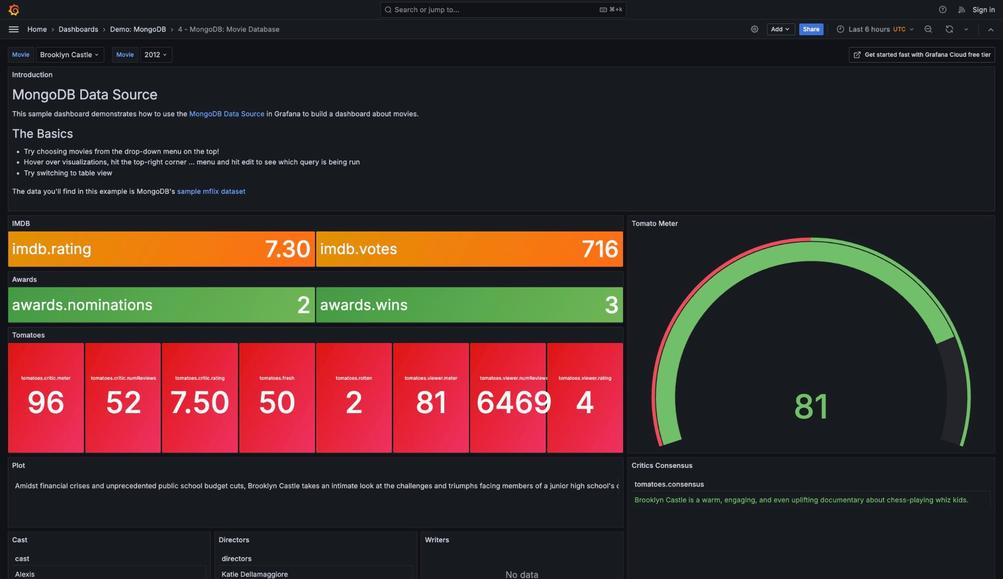 Task type: vqa. For each thing, say whether or not it's contained in the screenshot.
Auto refresh turned off. Choose refresh time interval IMAGE
yes



Task type: describe. For each thing, give the bounding box(es) containing it.
refresh dashboard image
[[945, 25, 954, 34]]

zoom out time range image
[[924, 25, 933, 34]]

news image
[[958, 5, 967, 14]]

dashboard settings image
[[750, 25, 759, 34]]

open menu image
[[8, 23, 20, 35]]



Task type: locate. For each thing, give the bounding box(es) containing it.
grafana image
[[8, 4, 20, 15]]

help image
[[938, 5, 947, 14]]

auto refresh turned off. choose refresh time interval image
[[962, 25, 970, 33]]

cell
[[12, 477, 619, 495], [632, 492, 991, 509], [12, 566, 206, 579], [219, 566, 413, 579]]



